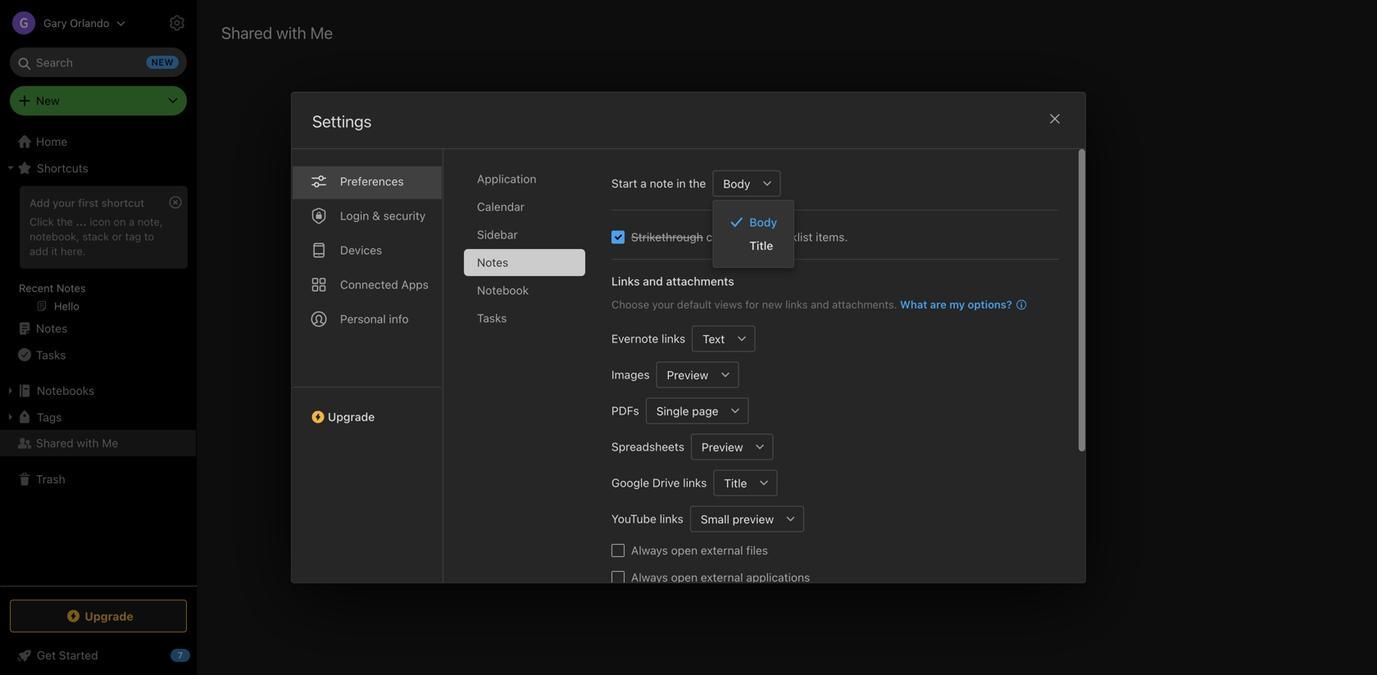 Task type: describe. For each thing, give the bounding box(es) containing it.
and for attachments
[[643, 275, 663, 288]]

me inside shared with me 'link'
[[102, 437, 118, 450]]

external for applications
[[701, 571, 743, 585]]

google drive links
[[612, 476, 707, 490]]

views
[[715, 298, 743, 311]]

always open external applications
[[631, 571, 810, 585]]

shared with me inside 'link'
[[36, 437, 118, 450]]

images
[[612, 368, 650, 382]]

login
[[340, 209, 369, 223]]

trash link
[[0, 467, 196, 493]]

here. inside shared with me element
[[924, 421, 954, 436]]

body button
[[713, 171, 755, 197]]

always open external files
[[631, 544, 768, 558]]

and for notebooks
[[659, 421, 681, 436]]

links right new
[[786, 298, 808, 311]]

1 horizontal spatial with
[[276, 23, 306, 42]]

notes inside tab
[[477, 256, 509, 269]]

Select218 checkbox
[[612, 231, 625, 244]]

here. inside 'icon on a note, notebook, stack or tag to add it here.'
[[61, 245, 86, 257]]

close image
[[1045, 109, 1065, 129]]

preview
[[733, 513, 774, 526]]

text button
[[692, 326, 729, 352]]

single page
[[657, 404, 719, 418]]

1 horizontal spatial shared
[[221, 23, 272, 42]]

your for default
[[652, 298, 674, 311]]

what are my options?
[[900, 298, 1013, 311]]

Choose default view option for PDFs field
[[646, 398, 749, 424]]

home
[[36, 135, 67, 148]]

devices
[[340, 244, 382, 257]]

title inside title link
[[750, 239, 773, 253]]

body inside button
[[723, 177, 751, 190]]

files
[[746, 544, 768, 558]]

choose
[[612, 298, 649, 311]]

click
[[30, 216, 54, 228]]

completed
[[706, 230, 763, 244]]

notes down recent notes
[[36, 322, 67, 335]]

0 vertical spatial shared
[[780, 389, 827, 406]]

notes link
[[0, 316, 196, 342]]

security
[[383, 209, 426, 223]]

tags
[[37, 411, 62, 424]]

info
[[389, 312, 409, 326]]

tab list for start a note in the
[[464, 166, 599, 583]]

personal info
[[340, 312, 409, 326]]

notebooks link
[[0, 378, 196, 404]]

tasks tab
[[464, 305, 585, 332]]

tree containing home
[[0, 129, 197, 585]]

checklist
[[766, 230, 813, 244]]

items.
[[816, 230, 848, 244]]

spreadsheets
[[612, 440, 685, 454]]

add
[[30, 197, 50, 209]]

preview button for spreadsheets
[[691, 434, 748, 460]]

start
[[612, 177, 638, 190]]

new button
[[10, 86, 187, 116]]

notes inside shared with me element
[[620, 421, 656, 436]]

small preview
[[701, 513, 774, 526]]

add
[[30, 245, 48, 257]]

icon on a note, notebook, stack or tag to add it here.
[[30, 216, 163, 257]]

up
[[905, 421, 920, 436]]

sidebar tab
[[464, 221, 585, 248]]

shortcut
[[101, 197, 144, 209]]

new
[[762, 298, 783, 311]]

your for first
[[53, 197, 75, 209]]

tab list for application
[[292, 149, 444, 583]]

home link
[[0, 129, 197, 155]]

sidebar
[[477, 228, 518, 241]]

evernote
[[612, 332, 659, 346]]

notebooks
[[685, 421, 747, 436]]

text
[[703, 332, 725, 346]]

notebooks
[[37, 384, 94, 398]]

to
[[144, 230, 154, 243]]

1 vertical spatial upgrade button
[[10, 600, 187, 633]]

strikethrough completed checklist items.
[[631, 230, 848, 244]]

note,
[[138, 216, 163, 228]]

yet
[[830, 389, 851, 406]]

login & security
[[340, 209, 426, 223]]

me inside shared with me element
[[310, 23, 333, 42]]

pdfs
[[612, 404, 639, 418]]

tasks inside button
[[36, 348, 66, 362]]

upgrade for topmost the upgrade popup button
[[328, 410, 375, 424]]

shortcuts button
[[0, 155, 196, 181]]

body inside dropdown list menu
[[750, 216, 777, 229]]

click the ...
[[30, 216, 87, 228]]

a inside 'icon on a note, notebook, stack or tag to add it here.'
[[129, 216, 135, 228]]

links right the drive
[[683, 476, 707, 490]]

add your first shortcut
[[30, 197, 144, 209]]

Search text field
[[21, 48, 175, 77]]

application tab
[[464, 166, 585, 193]]

shared with me link
[[0, 430, 196, 457]]

settings
[[312, 112, 372, 131]]

Choose default view option for Images field
[[656, 362, 739, 388]]

Choose default view option for Google Drive links field
[[714, 470, 778, 496]]

preview for spreadsheets
[[702, 441, 743, 454]]

or
[[112, 230, 122, 243]]

Choose default view option for Spreadsheets field
[[691, 434, 774, 460]]

links
[[612, 275, 640, 288]]

stack
[[82, 230, 109, 243]]

on
[[114, 216, 126, 228]]

show
[[870, 421, 902, 436]]

choose your default views for new links and attachments.
[[612, 298, 897, 311]]

youtube
[[612, 512, 657, 526]]

applications
[[746, 571, 810, 585]]

nothing
[[723, 389, 777, 406]]

expand notebooks image
[[4, 385, 17, 398]]



Task type: vqa. For each thing, say whether or not it's contained in the screenshot.


Task type: locate. For each thing, give the bounding box(es) containing it.
Choose default view option for Evernote links field
[[692, 326, 755, 352]]

0 horizontal spatial tab list
[[292, 149, 444, 583]]

are
[[930, 298, 947, 311]]

preview for images
[[667, 368, 709, 382]]

body
[[723, 177, 751, 190], [750, 216, 777, 229]]

0 vertical spatial me
[[310, 23, 333, 42]]

preview inside field
[[667, 368, 709, 382]]

external down always open external files
[[701, 571, 743, 585]]

0 horizontal spatial upgrade
[[85, 610, 133, 623]]

0 vertical spatial a
[[641, 177, 647, 190]]

small
[[701, 513, 730, 526]]

1 horizontal spatial here.
[[924, 421, 954, 436]]

Choose default view option for YouTube links field
[[690, 506, 804, 533]]

the
[[689, 177, 706, 190], [57, 216, 73, 228]]

new
[[36, 94, 60, 107]]

tasks up notebooks
[[36, 348, 66, 362]]

application
[[477, 172, 537, 186]]

tags button
[[0, 404, 196, 430]]

always right always open external files checkbox
[[631, 544, 668, 558]]

1 horizontal spatial your
[[652, 298, 674, 311]]

0 horizontal spatial the
[[57, 216, 73, 228]]

shared with me element
[[197, 0, 1378, 676]]

for
[[746, 298, 759, 311]]

small preview button
[[690, 506, 778, 533]]

start a note in the
[[612, 177, 706, 190]]

title link
[[714, 234, 794, 257]]

0 vertical spatial your
[[53, 197, 75, 209]]

and left attachments.
[[811, 298, 829, 311]]

preview button for images
[[656, 362, 713, 388]]

and down the single
[[659, 421, 681, 436]]

me
[[310, 23, 333, 42], [102, 437, 118, 450]]

0 vertical spatial upgrade button
[[292, 387, 443, 430]]

1 vertical spatial me
[[102, 437, 118, 450]]

preview button up single page button
[[656, 362, 713, 388]]

your down links and attachments
[[652, 298, 674, 311]]

connected
[[340, 278, 398, 291]]

notes tab
[[464, 249, 585, 276]]

2 always from the top
[[631, 571, 668, 585]]

evernote links
[[612, 332, 686, 346]]

1 vertical spatial shared
[[751, 421, 791, 436]]

tree
[[0, 129, 197, 585]]

open for always open external applications
[[671, 571, 698, 585]]

title button
[[714, 470, 751, 496]]

will
[[848, 421, 867, 436]]

recent notes
[[19, 282, 86, 294]]

single
[[657, 404, 689, 418]]

links left text button
[[662, 332, 686, 346]]

0 horizontal spatial upgrade button
[[10, 600, 187, 633]]

1 external from the top
[[701, 544, 743, 558]]

preview down notebooks
[[702, 441, 743, 454]]

shared inside 'link'
[[36, 437, 74, 450]]

external up always open external applications
[[701, 544, 743, 558]]

1 vertical spatial always
[[631, 571, 668, 585]]

0 vertical spatial preview
[[667, 368, 709, 382]]

upgrade button
[[292, 387, 443, 430], [10, 600, 187, 633]]

here. right up on the right bottom of the page
[[924, 421, 954, 436]]

your up click the ...
[[53, 197, 75, 209]]

1 vertical spatial shared
[[36, 437, 74, 450]]

title up small preview button
[[724, 477, 747, 490]]

and inside shared with me element
[[659, 421, 681, 436]]

tasks
[[477, 312, 507, 325], [36, 348, 66, 362]]

1 horizontal spatial the
[[689, 177, 706, 190]]

shared down the nothing shared yet
[[751, 421, 791, 436]]

shared
[[221, 23, 272, 42], [36, 437, 74, 450]]

&
[[372, 209, 380, 223]]

tab list containing application
[[464, 166, 599, 583]]

shared with me
[[221, 23, 333, 42], [36, 437, 118, 450]]

body up body link
[[723, 177, 751, 190]]

1 vertical spatial the
[[57, 216, 73, 228]]

0 vertical spatial upgrade
[[328, 410, 375, 424]]

your inside 'group'
[[53, 197, 75, 209]]

links and attachments
[[612, 275, 734, 288]]

title
[[750, 239, 773, 253], [724, 477, 747, 490]]

1 vertical spatial preview
[[702, 441, 743, 454]]

in
[[677, 177, 686, 190]]

notebook tab
[[464, 277, 585, 304]]

expand tags image
[[4, 411, 17, 424]]

here. right it
[[61, 245, 86, 257]]

1 vertical spatial body
[[750, 216, 777, 229]]

0 horizontal spatial here.
[[61, 245, 86, 257]]

you
[[823, 421, 845, 436]]

always
[[631, 544, 668, 558], [631, 571, 668, 585]]

1 vertical spatial here.
[[924, 421, 954, 436]]

1 vertical spatial external
[[701, 571, 743, 585]]

youtube links
[[612, 512, 684, 526]]

dropdown list menu
[[714, 211, 794, 257]]

1 vertical spatial and
[[811, 298, 829, 311]]

open down always open external files
[[671, 571, 698, 585]]

page
[[692, 404, 719, 418]]

None search field
[[21, 48, 175, 77]]

0 vertical spatial here.
[[61, 245, 86, 257]]

0 horizontal spatial title
[[724, 477, 747, 490]]

1 horizontal spatial upgrade
[[328, 410, 375, 424]]

body link
[[714, 211, 794, 234]]

external
[[701, 544, 743, 558], [701, 571, 743, 585]]

group
[[0, 181, 196, 322]]

1 horizontal spatial tab list
[[464, 166, 599, 583]]

links down the drive
[[660, 512, 684, 526]]

shared down "tags" in the bottom of the page
[[36, 437, 74, 450]]

0 horizontal spatial shared
[[36, 437, 74, 450]]

preview button up title button
[[691, 434, 748, 460]]

shared up "notes and notebooks shared with you will show up here."
[[780, 389, 827, 406]]

calendar tab
[[464, 194, 585, 221]]

strikethrough
[[631, 230, 703, 244]]

1 vertical spatial your
[[652, 298, 674, 311]]

shortcuts
[[37, 161, 88, 175]]

notes inside 'group'
[[56, 282, 86, 294]]

notes right recent
[[56, 282, 86, 294]]

0 vertical spatial and
[[643, 275, 663, 288]]

group containing add your first shortcut
[[0, 181, 196, 322]]

what
[[900, 298, 928, 311]]

open for always open external files
[[671, 544, 698, 558]]

0 vertical spatial open
[[671, 544, 698, 558]]

drive
[[653, 476, 680, 490]]

trash
[[36, 473, 65, 486]]

notebook
[[477, 284, 529, 297]]

shared
[[780, 389, 827, 406], [751, 421, 791, 436]]

note
[[650, 177, 674, 190]]

tab list
[[292, 149, 444, 583], [464, 166, 599, 583]]

always for always open external applications
[[631, 571, 668, 585]]

0 horizontal spatial a
[[129, 216, 135, 228]]

Start a new note in the body or title. field
[[713, 171, 781, 197]]

default
[[677, 298, 712, 311]]

a left note
[[641, 177, 647, 190]]

0 horizontal spatial with
[[77, 437, 99, 450]]

0 vertical spatial tasks
[[477, 312, 507, 325]]

and
[[643, 275, 663, 288], [811, 298, 829, 311], [659, 421, 681, 436]]

1 horizontal spatial me
[[310, 23, 333, 42]]

and right links
[[643, 275, 663, 288]]

preview inside choose default view option for spreadsheets field
[[702, 441, 743, 454]]

0 vertical spatial the
[[689, 177, 706, 190]]

notebook,
[[30, 230, 79, 243]]

title down body link
[[750, 239, 773, 253]]

settings image
[[167, 13, 187, 33]]

1 horizontal spatial title
[[750, 239, 773, 253]]

nothing shared yet
[[723, 389, 851, 406]]

always for always open external files
[[631, 544, 668, 558]]

shared right the settings icon
[[221, 23, 272, 42]]

the left ...
[[57, 216, 73, 228]]

notes and notebooks shared with you will show up here.
[[620, 421, 954, 436]]

1 vertical spatial open
[[671, 571, 698, 585]]

tasks button
[[0, 342, 196, 368]]

always right 'always open external applications' option
[[631, 571, 668, 585]]

1 vertical spatial shared with me
[[36, 437, 118, 450]]

0 vertical spatial external
[[701, 544, 743, 558]]

recent
[[19, 282, 54, 294]]

tasks inside tab
[[477, 312, 507, 325]]

a right on
[[129, 216, 135, 228]]

notes up spreadsheets on the left of the page
[[620, 421, 656, 436]]

apps
[[401, 278, 429, 291]]

...
[[76, 216, 87, 228]]

first
[[78, 197, 99, 209]]

tag
[[125, 230, 141, 243]]

1 horizontal spatial shared with me
[[221, 23, 333, 42]]

body up title link
[[750, 216, 777, 229]]

with inside shared with me 'link'
[[77, 437, 99, 450]]

0 vertical spatial preview button
[[656, 362, 713, 388]]

tasks down notebook
[[477, 312, 507, 325]]

options?
[[968, 298, 1013, 311]]

preview up single page
[[667, 368, 709, 382]]

a
[[641, 177, 647, 190], [129, 216, 135, 228]]

0 horizontal spatial me
[[102, 437, 118, 450]]

the right in
[[689, 177, 706, 190]]

my
[[950, 298, 965, 311]]

Always open external applications checkbox
[[612, 572, 625, 585]]

0 vertical spatial title
[[750, 239, 773, 253]]

0 vertical spatial always
[[631, 544, 668, 558]]

0 horizontal spatial tasks
[[36, 348, 66, 362]]

external for files
[[701, 544, 743, 558]]

tab list containing preferences
[[292, 149, 444, 583]]

2 open from the top
[[671, 571, 698, 585]]

0 vertical spatial shared with me
[[221, 23, 333, 42]]

calendar
[[477, 200, 525, 214]]

upgrade for the bottom the upgrade popup button
[[85, 610, 133, 623]]

title inside title button
[[724, 477, 747, 490]]

0 horizontal spatial your
[[53, 197, 75, 209]]

1 vertical spatial upgrade
[[85, 610, 133, 623]]

1 horizontal spatial upgrade button
[[292, 387, 443, 430]]

1 vertical spatial title
[[724, 477, 747, 490]]

1 vertical spatial preview button
[[691, 434, 748, 460]]

1 vertical spatial tasks
[[36, 348, 66, 362]]

attachments
[[666, 275, 734, 288]]

1 horizontal spatial tasks
[[477, 312, 507, 325]]

connected apps
[[340, 278, 429, 291]]

1 always from the top
[[631, 544, 668, 558]]

0 horizontal spatial shared with me
[[36, 437, 118, 450]]

preferences
[[340, 175, 404, 188]]

1 vertical spatial a
[[129, 216, 135, 228]]

open up always open external applications
[[671, 544, 698, 558]]

1 open from the top
[[671, 544, 698, 558]]

notes
[[477, 256, 509, 269], [56, 282, 86, 294], [36, 322, 67, 335], [620, 421, 656, 436]]

notes down sidebar on the left top of the page
[[477, 256, 509, 269]]

attachments.
[[832, 298, 897, 311]]

your
[[53, 197, 75, 209], [652, 298, 674, 311]]

single page button
[[646, 398, 723, 424]]

icon
[[90, 216, 111, 228]]

0 vertical spatial shared
[[221, 23, 272, 42]]

it
[[51, 245, 58, 257]]

2 horizontal spatial with
[[795, 421, 820, 436]]

0 vertical spatial body
[[723, 177, 751, 190]]

1 horizontal spatial a
[[641, 177, 647, 190]]

Always open external files checkbox
[[612, 544, 625, 558]]

google
[[612, 476, 650, 490]]

2 vertical spatial and
[[659, 421, 681, 436]]

here.
[[61, 245, 86, 257], [924, 421, 954, 436]]

2 external from the top
[[701, 571, 743, 585]]



